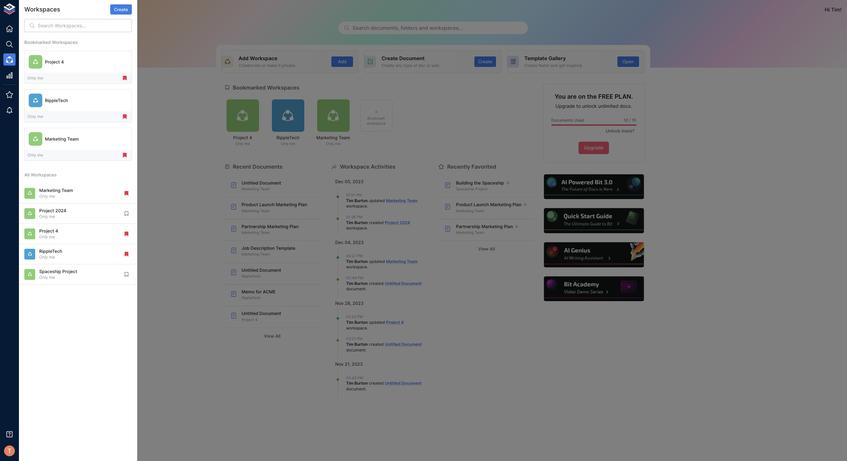 Task type: locate. For each thing, give the bounding box(es) containing it.
pm for 03:44 pm tim burton created untitled document document .
[[358, 276, 363, 281]]

make
[[267, 63, 277, 68]]

1 horizontal spatial template
[[525, 55, 547, 62]]

launch down the untitled document marketing team
[[259, 202, 275, 207]]

0 vertical spatial marketing team link
[[386, 198, 418, 203]]

untitled inside 03:44 pm tim burton created untitled document document .
[[385, 281, 401, 286]]

dec left 04,
[[335, 240, 344, 245]]

gallery
[[549, 55, 566, 62]]

tim inside 03:21 pm tim burton created untitled document document .
[[346, 342, 354, 347]]

1 dec from the top
[[335, 179, 344, 184]]

0 vertical spatial upgrade
[[556, 103, 575, 109]]

marketing team link for document
[[386, 259, 418, 264]]

tim down the "03:21"
[[346, 342, 354, 347]]

0 horizontal spatial workspace
[[250, 55, 278, 62]]

1 vertical spatial only me
[[27, 114, 43, 119]]

0 horizontal spatial project 4 only me
[[39, 228, 58, 239]]

1 help image from the top
[[543, 173, 645, 200]]

pm inside 03:44 pm tim burton created untitled document document .
[[358, 276, 363, 281]]

nov left 28,
[[335, 301, 344, 306]]

create button
[[110, 4, 132, 15], [475, 56, 496, 67]]

rippletech only me
[[277, 135, 300, 146], [39, 249, 62, 260]]

pm right the "03:21"
[[357, 337, 363, 341]]

2 untitled document link from the top
[[385, 342, 422, 347]]

burton for 03:43 pm tim burton created untitled document document .
[[355, 381, 368, 386]]

burton down 03:43 at the left bottom of the page
[[355, 381, 368, 386]]

partnership inside the 'partnership marketing plan marketing team'
[[242, 224, 266, 229]]

pm inside the 04:27 pm tim burton updated marketing team workspace .
[[357, 254, 363, 259]]

/
[[629, 118, 631, 123]]

untitled document marketing team
[[242, 180, 281, 192]]

bookmark image for project 2024
[[123, 211, 130, 217]]

2024
[[55, 208, 66, 214], [400, 220, 410, 225]]

untitled inside 03:21 pm tim burton created untitled document document .
[[385, 342, 401, 347]]

tim for 04:27 pm tim burton updated marketing team workspace .
[[346, 259, 354, 264]]

2 burton from the top
[[355, 220, 368, 225]]

the
[[587, 93, 597, 100], [474, 180, 481, 186]]

pm inside 01:51 pm tim burton updated marketing team workspace .
[[356, 193, 362, 198]]

3 burton from the top
[[355, 259, 368, 264]]

partnership down "product launch marketing plan"
[[456, 224, 481, 229]]

10 left /
[[624, 118, 628, 123]]

view for top view all 'button'
[[478, 246, 489, 252]]

1 vertical spatial bookmark image
[[123, 272, 130, 278]]

1 vertical spatial bookmarked
[[233, 84, 266, 91]]

workspace inside 01:51 pm tim burton updated marketing team workspace .
[[346, 204, 367, 209]]

project 2024 only me
[[39, 208, 66, 219]]

0 vertical spatial workspace
[[250, 55, 278, 62]]

project inside untitled document project 4
[[242, 318, 254, 322]]

burton inside 03:21 pm tim burton created untitled document document .
[[355, 342, 368, 347]]

0 horizontal spatial launch
[[259, 202, 275, 207]]

2023 right 05,
[[353, 179, 364, 184]]

1 created from the top
[[369, 220, 384, 225]]

0 horizontal spatial add
[[239, 55, 249, 62]]

0 vertical spatial bookmarked
[[24, 40, 51, 45]]

. inside 03:22 pm tim burton updated project 4 workspace .
[[367, 326, 368, 331]]

0 vertical spatial document
[[346, 287, 366, 292]]

1 nov from the top
[[335, 301, 344, 306]]

4
[[61, 59, 64, 65], [249, 135, 252, 140], [55, 228, 58, 234], [255, 318, 258, 322], [401, 320, 404, 325]]

document inside 03:43 pm tim burton created untitled document document .
[[346, 387, 366, 392]]

bookmarked up project 4
[[24, 40, 51, 45]]

template up faster
[[525, 55, 547, 62]]

0 vertical spatial view all
[[478, 246, 495, 252]]

updated inside 01:51 pm tim burton updated marketing team workspace .
[[369, 198, 385, 203]]

only inside project 2024 only me
[[39, 214, 48, 219]]

team
[[339, 135, 350, 140], [67, 136, 79, 142], [260, 187, 270, 192], [62, 188, 73, 193], [407, 198, 418, 203], [260, 209, 270, 213], [475, 209, 484, 213], [260, 230, 270, 235], [475, 230, 484, 235], [260, 252, 270, 257], [407, 259, 418, 264]]

remove bookmark image for rippletech
[[122, 114, 128, 120]]

tim inside 03:43 pm tim burton created untitled document document .
[[346, 381, 354, 386]]

rogue enterprises
[[35, 6, 80, 13]]

any
[[396, 63, 402, 68]]

1 updated from the top
[[369, 198, 385, 203]]

untitled inside untitled document rippletech
[[242, 267, 258, 273]]

add inside "button"
[[338, 59, 347, 64]]

view down untitled document project 4 at the bottom left
[[264, 334, 274, 339]]

0 horizontal spatial view all button
[[224, 331, 321, 342]]

0 vertical spatial marketing team
[[45, 136, 79, 142]]

1 partnership from the left
[[242, 224, 266, 229]]

. inside 03:21 pm tim burton created untitled document document .
[[366, 348, 367, 353]]

. inside 03:44 pm tim burton created untitled document document .
[[366, 287, 367, 292]]

2 vertical spatial updated
[[369, 320, 385, 325]]

1 horizontal spatial upgrade
[[584, 145, 604, 151]]

untitled document link for 4
[[385, 342, 422, 347]]

and
[[419, 25, 428, 31], [551, 63, 558, 68]]

partnership for partnership marketing plan marketing team
[[242, 224, 266, 229]]

or left make
[[262, 63, 266, 68]]

view all button down untitled document project 4 at the bottom left
[[224, 331, 321, 342]]

2 updated from the top
[[369, 259, 385, 264]]

view all button down partnership marketing plan
[[439, 244, 535, 254]]

marketing inside the untitled document marketing team
[[242, 187, 259, 192]]

created inside 03:43 pm tim burton created untitled document document .
[[369, 381, 384, 386]]

0 horizontal spatial or
[[262, 63, 266, 68]]

plan inside the 'partnership marketing plan marketing team'
[[290, 224, 299, 229]]

pm inside 01:36 pm tim burton created project 2024 workspace .
[[357, 215, 363, 220]]

team inside the 'partnership marketing plan marketing team'
[[260, 230, 270, 235]]

. inside 01:51 pm tim burton updated marketing team workspace .
[[367, 204, 368, 209]]

1 vertical spatial 2024
[[400, 220, 410, 225]]

product down spaceship project
[[456, 202, 473, 207]]

1 vertical spatial all
[[490, 246, 495, 252]]

document inside 03:44 pm tim burton created untitled document document .
[[346, 287, 366, 292]]

3 only me from the top
[[27, 152, 43, 158]]

1 horizontal spatial partnership
[[456, 224, 481, 229]]

workspace
[[250, 55, 278, 62], [340, 163, 370, 170]]

hi tim !
[[825, 6, 842, 13]]

bookmarked workspaces up project 4
[[24, 40, 78, 45]]

updated inside 03:22 pm tim burton updated project 4 workspace .
[[369, 320, 385, 325]]

recently favorited
[[447, 163, 496, 170]]

1 vertical spatial updated
[[369, 259, 385, 264]]

pm
[[356, 193, 362, 198], [357, 215, 363, 220], [357, 254, 363, 259], [358, 276, 363, 281], [357, 315, 363, 319], [357, 337, 363, 341], [358, 376, 363, 380]]

marketing team link up 03:44 pm tim burton created untitled document document .
[[386, 259, 418, 264]]

0 vertical spatial the
[[587, 93, 597, 100]]

rippletech
[[45, 98, 68, 103], [277, 135, 300, 140], [39, 249, 62, 254], [242, 274, 261, 279], [242, 296, 261, 300]]

2 document from the top
[[346, 348, 366, 353]]

pm inside 03:21 pm tim burton created untitled document document .
[[357, 337, 363, 341]]

workspace up 01:36
[[346, 204, 367, 209]]

2 horizontal spatial all
[[490, 246, 495, 252]]

tim down 01:51
[[346, 198, 354, 203]]

0 horizontal spatial rippletech only me
[[39, 249, 62, 260]]

2023 right 21,
[[352, 362, 363, 367]]

2 marketing team link from the top
[[386, 259, 418, 264]]

burton inside the 04:27 pm tim burton updated marketing team workspace .
[[355, 259, 368, 264]]

template
[[525, 55, 547, 62], [276, 246, 295, 251]]

0 vertical spatial all
[[24, 172, 30, 178]]

2 or from the left
[[427, 63, 431, 68]]

1 vertical spatial upgrade
[[584, 145, 604, 151]]

dec left 05,
[[335, 179, 344, 184]]

0 vertical spatial view
[[478, 246, 489, 252]]

1 horizontal spatial marketing team only me
[[316, 135, 350, 146]]

burton inside 03:22 pm tim burton updated project 4 workspace .
[[355, 320, 368, 325]]

2 bookmark image from the top
[[123, 272, 130, 278]]

0 vertical spatial nov
[[335, 301, 344, 306]]

doc
[[418, 63, 426, 68]]

the inside the you are on the free plan. upgrade to unlock unlimited docs.
[[587, 93, 597, 100]]

building the spaceship
[[456, 180, 504, 186]]

2 launch from the left
[[474, 202, 489, 207]]

remove bookmark image
[[122, 75, 128, 81], [122, 114, 128, 120], [122, 152, 128, 158], [123, 231, 130, 237], [123, 251, 130, 257]]

workspace for 03:21 pm tim burton created untitled document document .
[[346, 326, 367, 331]]

1 horizontal spatial product
[[456, 202, 473, 207]]

project 4 only me
[[233, 135, 252, 146], [39, 228, 58, 239]]

0 vertical spatial only me
[[27, 75, 43, 80]]

1 horizontal spatial the
[[587, 93, 597, 100]]

6 burton from the top
[[355, 342, 368, 347]]

workspace up the "03:21"
[[346, 326, 367, 331]]

partnership up job
[[242, 224, 266, 229]]

2 vertical spatial marketing team
[[456, 230, 484, 235]]

project 4 only me up recent
[[233, 135, 252, 146]]

of
[[413, 63, 417, 68]]

marketing inside 01:51 pm tim burton updated marketing team workspace .
[[386, 198, 406, 203]]

partnership
[[242, 224, 266, 229], [456, 224, 481, 229]]

launch inside product launch marketing plan marketing team
[[259, 202, 275, 207]]

2023 for nov 28, 2023
[[353, 301, 364, 306]]

0 horizontal spatial product
[[242, 202, 258, 207]]

1 launch from the left
[[259, 202, 275, 207]]

workspace down 01:36
[[346, 226, 367, 231]]

product
[[242, 202, 258, 207], [456, 202, 473, 207]]

view down partnership marketing plan
[[478, 246, 489, 252]]

created inside 01:36 pm tim burton created project 2024 workspace .
[[369, 220, 384, 225]]

bookmarked
[[24, 40, 51, 45], [233, 84, 266, 91]]

tim inside 03:44 pm tim burton created untitled document document .
[[346, 281, 354, 286]]

pm right 01:51
[[356, 193, 362, 198]]

burton for 03:44 pm tim burton created untitled document document .
[[355, 281, 368, 286]]

pm right 03:43 at the left bottom of the page
[[358, 376, 363, 380]]

workspace inside 03:22 pm tim burton updated project 4 workspace .
[[346, 326, 367, 331]]

1 horizontal spatial launch
[[474, 202, 489, 207]]

document inside the untitled document marketing team
[[260, 180, 281, 186]]

1 horizontal spatial view
[[478, 246, 489, 252]]

03:21
[[346, 337, 356, 341]]

1 vertical spatial marketing team
[[456, 209, 484, 213]]

spaceship inside spaceship project only me
[[39, 269, 61, 274]]

0 vertical spatial bookmark image
[[123, 211, 130, 217]]

2 vertical spatial all
[[275, 334, 281, 339]]

4 burton from the top
[[355, 281, 368, 286]]

04:27
[[346, 254, 356, 259]]

document down 03:43 at the left bottom of the page
[[346, 387, 366, 392]]

burton down 04:27
[[355, 259, 368, 264]]

workspace up dec 05, 2023
[[340, 163, 370, 170]]

0 vertical spatial create button
[[110, 4, 132, 15]]

burton inside 01:36 pm tim burton created project 2024 workspace .
[[355, 220, 368, 225]]

created inside 03:44 pm tim burton created untitled document document .
[[369, 281, 384, 286]]

tim down 03:22
[[346, 320, 354, 325]]

0 horizontal spatial view
[[264, 334, 274, 339]]

tim for 01:36 pm tim burton created project 2024 workspace .
[[346, 220, 354, 225]]

1 vertical spatial document
[[346, 348, 366, 353]]

1 vertical spatial project 4 only me
[[39, 228, 58, 239]]

untitled document rippletech
[[242, 267, 281, 279]]

unlock more?
[[606, 128, 635, 134]]

plan.
[[615, 93, 633, 100]]

all for top view all 'button'
[[490, 246, 495, 252]]

upgrade down you at the top right of page
[[556, 103, 575, 109]]

1 vertical spatial view all button
[[224, 331, 321, 342]]

1 horizontal spatial and
[[551, 63, 558, 68]]

3 created from the top
[[369, 342, 384, 347]]

03:44 pm tim burton created untitled document document .
[[346, 276, 422, 292]]

tim down 03:44
[[346, 281, 354, 286]]

document inside 03:44 pm tim burton created untitled document document .
[[402, 281, 422, 286]]

.
[[367, 204, 368, 209], [367, 226, 368, 231], [367, 265, 368, 270], [366, 287, 367, 292], [367, 326, 368, 331], [366, 348, 367, 353], [366, 387, 367, 392]]

product down the untitled document marketing team
[[242, 202, 258, 207]]

0 vertical spatial dec
[[335, 179, 344, 184]]

2023 right 04,
[[353, 240, 364, 245]]

the up spaceship project
[[474, 180, 481, 186]]

updated for 01:36 pm tim burton created project 2024 workspace .
[[369, 198, 385, 203]]

pm for 03:22 pm tim burton updated project 4 workspace .
[[357, 315, 363, 319]]

2023 for nov 21, 2023
[[352, 362, 363, 367]]

1 10 from the left
[[624, 118, 628, 123]]

updated up 03:44 pm tim burton created untitled document document .
[[369, 259, 385, 264]]

3 updated from the top
[[369, 320, 385, 325]]

t
[[7, 447, 11, 455]]

2023 for dec 04, 2023
[[353, 240, 364, 245]]

burton inside 03:43 pm tim burton created untitled document document .
[[355, 381, 368, 386]]

me
[[37, 75, 43, 80], [37, 114, 43, 119], [245, 141, 250, 146], [290, 141, 295, 146], [335, 141, 341, 146], [37, 152, 43, 158], [49, 194, 55, 199], [49, 214, 55, 219], [49, 234, 55, 239], [49, 255, 55, 260], [49, 275, 55, 280]]

pm right 03:44
[[358, 276, 363, 281]]

1 horizontal spatial add
[[338, 59, 347, 64]]

pm right 01:36
[[357, 215, 363, 220]]

marketing team
[[45, 136, 79, 142], [456, 209, 484, 213], [456, 230, 484, 235]]

2 dec from the top
[[335, 240, 344, 245]]

template right description
[[276, 246, 295, 251]]

1 vertical spatial untitled document link
[[385, 342, 422, 347]]

1 vertical spatial marketing team only me
[[39, 188, 73, 199]]

0 vertical spatial and
[[419, 25, 428, 31]]

marketing team link up project 2024 link
[[386, 198, 418, 203]]

launch down spaceship project
[[474, 202, 489, 207]]

01:51 pm tim burton updated marketing team workspace .
[[346, 193, 418, 209]]

1 bookmark image from the top
[[123, 211, 130, 217]]

tim right hi
[[831, 6, 840, 13]]

burton down the "03:21"
[[355, 342, 368, 347]]

2 only me from the top
[[27, 114, 43, 119]]

dec for dec 05, 2023
[[335, 179, 344, 184]]

1 vertical spatial create button
[[475, 56, 496, 67]]

0 horizontal spatial all
[[24, 172, 30, 178]]

and down gallery
[[551, 63, 558, 68]]

add button
[[332, 56, 353, 67]]

. for 03:44 pm tim burton created untitled document document .
[[366, 287, 367, 292]]

2 vertical spatial only me
[[27, 152, 43, 158]]

used
[[574, 118, 585, 123]]

1 vertical spatial dec
[[335, 240, 344, 245]]

1 horizontal spatial spaceship
[[456, 187, 474, 192]]

template inside job description template marketing team
[[276, 246, 295, 251]]

2 nov from the top
[[335, 362, 344, 367]]

updated left project 4 link
[[369, 320, 385, 325]]

bookmarked workspaces
[[24, 40, 78, 45], [233, 84, 300, 91]]

remove bookmark image for marketing team
[[122, 152, 128, 158]]

spaceship
[[482, 180, 504, 186], [456, 187, 474, 192], [39, 269, 61, 274]]

create inside template gallery create faster and get inspired.
[[525, 63, 537, 68]]

only me
[[27, 75, 43, 80], [27, 114, 43, 119], [27, 152, 43, 158]]

product launch marketing plan marketing team
[[242, 202, 307, 213]]

updated up 01:36 pm tim burton created project 2024 workspace .
[[369, 198, 385, 203]]

0 horizontal spatial and
[[419, 25, 428, 31]]

bookmark image
[[123, 211, 130, 217], [123, 272, 130, 278]]

0 horizontal spatial the
[[474, 180, 481, 186]]

view all button
[[439, 244, 535, 254], [224, 331, 321, 342]]

or
[[262, 63, 266, 68], [427, 63, 431, 68]]

2 vertical spatial document
[[346, 387, 366, 392]]

plan
[[298, 202, 307, 207], [513, 202, 522, 207], [290, 224, 299, 229], [504, 224, 513, 229]]

template gallery create faster and get inspired.
[[525, 55, 583, 68]]

1 horizontal spatial view all
[[478, 246, 495, 252]]

view all down partnership marketing plan
[[478, 246, 495, 252]]

1 horizontal spatial 2024
[[400, 220, 410, 225]]

view all for left view all 'button'
[[264, 334, 281, 339]]

updated inside the 04:27 pm tim burton updated marketing team workspace .
[[369, 259, 385, 264]]

0 vertical spatial updated
[[369, 198, 385, 203]]

1 horizontal spatial or
[[427, 63, 431, 68]]

tim inside 01:51 pm tim burton updated marketing team workspace .
[[346, 198, 354, 203]]

1 marketing team link from the top
[[386, 198, 418, 203]]

4 created from the top
[[369, 381, 384, 386]]

pm inside 03:43 pm tim burton created untitled document document .
[[358, 376, 363, 380]]

faster
[[539, 63, 550, 68]]

1 or from the left
[[262, 63, 266, 68]]

3 document from the top
[[346, 387, 366, 392]]

documents up the untitled document marketing team
[[253, 163, 283, 170]]

and right folders
[[419, 25, 428, 31]]

1 burton from the top
[[355, 198, 368, 203]]

0 horizontal spatial template
[[276, 246, 295, 251]]

0 horizontal spatial upgrade
[[556, 103, 575, 109]]

1 document from the top
[[346, 287, 366, 292]]

0 horizontal spatial marketing team only me
[[39, 188, 73, 199]]

tim down 01:36
[[346, 220, 354, 225]]

1 untitled document link from the top
[[385, 281, 422, 286]]

1 vertical spatial view
[[264, 334, 274, 339]]

or right doc
[[427, 63, 431, 68]]

view all down untitled document project 4 at the bottom left
[[264, 334, 281, 339]]

acme
[[263, 289, 276, 295]]

0 vertical spatial 2024
[[55, 208, 66, 214]]

only inside spaceship project only me
[[39, 275, 48, 280]]

document inside 03:21 pm tim burton created untitled document document .
[[346, 348, 366, 353]]

or inside create document create any type of doc or wiki.
[[427, 63, 431, 68]]

1 vertical spatial bookmarked workspaces
[[233, 84, 300, 91]]

1 vertical spatial marketing team link
[[386, 259, 418, 264]]

partnership for partnership marketing plan
[[456, 224, 481, 229]]

2023 for dec 05, 2023
[[353, 179, 364, 184]]

tim inside 03:22 pm tim burton updated project 4 workspace .
[[346, 320, 354, 325]]

burton for 03:21 pm tim burton created untitled document document .
[[355, 342, 368, 347]]

tim down 04:27
[[346, 259, 354, 264]]

0 vertical spatial rippletech only me
[[277, 135, 300, 146]]

view all
[[478, 246, 495, 252], [264, 334, 281, 339]]

project 4 only me down project 2024 only me
[[39, 228, 58, 239]]

0 horizontal spatial documents
[[253, 163, 283, 170]]

project inside 03:22 pm tim burton updated project 4 workspace .
[[386, 320, 400, 325]]

0 vertical spatial untitled document link
[[385, 281, 422, 286]]

documents
[[552, 118, 573, 123], [253, 163, 283, 170]]

marketing inside the 04:27 pm tim burton updated marketing team workspace .
[[386, 259, 406, 264]]

0 horizontal spatial spaceship
[[39, 269, 61, 274]]

burton down 01:36
[[355, 220, 368, 225]]

nov for nov 28, 2023
[[335, 301, 344, 306]]

nov
[[335, 301, 344, 306], [335, 362, 344, 367]]

workspace inside the 04:27 pm tim burton updated marketing team workspace .
[[346, 265, 367, 270]]

all for left view all 'button'
[[275, 334, 281, 339]]

workspace inside add workspace collaborate or make it private.
[[250, 55, 278, 62]]

0 horizontal spatial bookmarked workspaces
[[24, 40, 78, 45]]

0 vertical spatial bookmarked workspaces
[[24, 40, 78, 45]]

workspace up 03:44
[[346, 265, 367, 270]]

1 horizontal spatial all
[[275, 334, 281, 339]]

nov left 21,
[[335, 362, 344, 367]]

upgrade down unlock more? button
[[584, 145, 604, 151]]

add inside add workspace collaborate or make it private.
[[239, 55, 249, 62]]

10 right /
[[632, 118, 636, 123]]

. inside 03:43 pm tim burton created untitled document document .
[[366, 387, 367, 392]]

1 vertical spatial template
[[276, 246, 295, 251]]

pm for 03:43 pm tim burton created untitled document document .
[[358, 376, 363, 380]]

project 4
[[45, 59, 64, 65]]

created for 03:44 pm tim burton created untitled document document .
[[369, 281, 384, 286]]

created inside 03:21 pm tim burton created untitled document document .
[[369, 342, 384, 347]]

burton down 03:22
[[355, 320, 368, 325]]

5 burton from the top
[[355, 320, 368, 325]]

pm right 04:27
[[357, 254, 363, 259]]

bookmarked workspaces down make
[[233, 84, 300, 91]]

team inside the untitled document marketing team
[[260, 187, 270, 192]]

documents left used at the right top of page
[[552, 118, 573, 123]]

tim inside the 04:27 pm tim burton updated marketing team workspace .
[[346, 259, 354, 264]]

burton down 03:44
[[355, 281, 368, 286]]

product inside product launch marketing plan marketing team
[[242, 202, 258, 207]]

or inside add workspace collaborate or make it private.
[[262, 63, 266, 68]]

2 created from the top
[[369, 281, 384, 286]]

tim inside 01:36 pm tim burton created project 2024 workspace .
[[346, 220, 354, 225]]

only
[[27, 75, 36, 80], [27, 114, 36, 119], [236, 141, 243, 146], [281, 141, 289, 146], [326, 141, 334, 146], [27, 152, 36, 158], [39, 194, 48, 199], [39, 214, 48, 219], [39, 234, 48, 239], [39, 255, 48, 260], [39, 275, 48, 280]]

burton down 01:51
[[355, 198, 368, 203]]

help image
[[543, 173, 645, 200], [543, 208, 645, 234], [543, 242, 645, 268], [543, 276, 645, 303]]

1 vertical spatial nov
[[335, 362, 344, 367]]

only me for project
[[27, 75, 43, 80]]

1 only me from the top
[[27, 75, 43, 80]]

burton inside 03:44 pm tim burton created untitled document document .
[[355, 281, 368, 286]]

description
[[251, 246, 275, 251]]

2 product from the left
[[456, 202, 473, 207]]

2 partnership from the left
[[456, 224, 481, 229]]

document down 03:44
[[346, 287, 366, 292]]

upgrade inside the you are on the free plan. upgrade to unlock unlimited docs.
[[556, 103, 575, 109]]

. inside the 04:27 pm tim burton updated marketing team workspace .
[[367, 265, 368, 270]]

2024 inside project 2024 only me
[[55, 208, 66, 214]]

4 inside untitled document project 4
[[255, 318, 258, 322]]

unlock
[[582, 103, 597, 109]]

pm inside 03:22 pm tim burton updated project 4 workspace .
[[357, 315, 363, 319]]

view
[[478, 246, 489, 252], [264, 334, 274, 339]]

dec
[[335, 179, 344, 184], [335, 240, 344, 245]]

document down the "03:21"
[[346, 348, 366, 353]]

1 vertical spatial workspace
[[340, 163, 370, 170]]

add
[[239, 55, 249, 62], [338, 59, 347, 64]]

2023 right 28,
[[353, 301, 364, 306]]

rippletech inside untitled document rippletech
[[242, 274, 261, 279]]

7 burton from the top
[[355, 381, 368, 386]]

0 vertical spatial project 4 only me
[[233, 135, 252, 146]]

burton inside 01:51 pm tim burton updated marketing team workspace .
[[355, 198, 368, 203]]

1 horizontal spatial view all button
[[439, 244, 535, 254]]

marketing team for product
[[456, 209, 484, 213]]

0 horizontal spatial 10
[[624, 118, 628, 123]]

workspace
[[367, 121, 386, 126], [346, 204, 367, 209], [346, 226, 367, 231], [346, 265, 367, 270], [346, 326, 367, 331]]

pm right 03:22
[[357, 315, 363, 319]]

1 horizontal spatial bookmarked workspaces
[[233, 84, 300, 91]]

1 horizontal spatial rippletech only me
[[277, 135, 300, 146]]

you are on the free plan. upgrade to unlock unlimited docs.
[[555, 93, 633, 109]]

0 vertical spatial spaceship
[[482, 180, 504, 186]]

workspace down bookmark
[[367, 121, 386, 126]]

Search Workspaces... text field
[[38, 19, 132, 32]]

tim down 03:43 at the left bottom of the page
[[346, 381, 354, 386]]

0 vertical spatial documents
[[552, 118, 573, 123]]

add for add workspace collaborate or make it private.
[[239, 55, 249, 62]]

product launch marketing plan
[[456, 202, 522, 207]]

2 horizontal spatial spaceship
[[482, 180, 504, 186]]

tim for 03:21 pm tim burton created untitled document document .
[[346, 342, 354, 347]]

2 vertical spatial untitled document link
[[385, 381, 422, 386]]

workspace up make
[[250, 55, 278, 62]]

0 horizontal spatial bookmarked
[[24, 40, 51, 45]]

0 horizontal spatial 2024
[[55, 208, 66, 214]]

the up unlock
[[587, 93, 597, 100]]

all
[[24, 172, 30, 178], [490, 246, 495, 252], [275, 334, 281, 339]]

1 vertical spatial spaceship
[[456, 187, 474, 192]]

project inside 01:36 pm tim burton created project 2024 workspace .
[[385, 220, 399, 225]]

. inside 01:36 pm tim burton created project 2024 workspace .
[[367, 226, 368, 231]]

job description template marketing team
[[242, 246, 295, 257]]

1 product from the left
[[242, 202, 258, 207]]

get
[[559, 63, 566, 68]]

bookmarked down collaborate
[[233, 84, 266, 91]]



Task type: describe. For each thing, give the bounding box(es) containing it.
partnership marketing plan marketing team
[[242, 224, 299, 235]]

burton for 03:22 pm tim burton updated project 4 workspace .
[[355, 320, 368, 325]]

product for product launch marketing plan marketing team
[[242, 202, 258, 207]]

me inside spaceship project only me
[[49, 275, 55, 280]]

4 inside 03:22 pm tim burton updated project 4 workspace .
[[401, 320, 404, 325]]

team inside job description template marketing team
[[260, 252, 270, 257]]

launch for product launch marketing plan
[[474, 202, 489, 207]]

workspace activities
[[340, 163, 396, 170]]

1 horizontal spatial project 4 only me
[[233, 135, 252, 146]]

03:21 pm tim burton created untitled document document .
[[346, 337, 422, 353]]

launch for product launch marketing plan marketing team
[[259, 202, 275, 207]]

untitled document project 4
[[242, 311, 281, 322]]

tim for 03:22 pm tim burton updated project 4 workspace .
[[346, 320, 354, 325]]

bookmark image for spaceship project
[[123, 272, 130, 278]]

product for product launch marketing plan
[[456, 202, 473, 207]]

me inside project 2024 only me
[[49, 214, 55, 219]]

tim for 03:44 pm tim burton created untitled document document .
[[346, 281, 354, 286]]

workspace inside 01:36 pm tim burton created project 2024 workspace .
[[346, 226, 367, 231]]

untitled inside the untitled document marketing team
[[242, 180, 258, 186]]

view for left view all 'button'
[[264, 334, 274, 339]]

spaceship project
[[456, 187, 488, 192]]

remove bookmark image for project 4
[[122, 75, 128, 81]]

nov 28, 2023
[[335, 301, 364, 306]]

. for 03:21 pm tim burton created untitled document document .
[[366, 348, 367, 353]]

recent
[[233, 163, 251, 170]]

document inside 03:43 pm tim burton created untitled document document .
[[402, 381, 422, 386]]

workspace for 01:36 pm tim burton created project 2024 workspace .
[[346, 204, 367, 209]]

private.
[[282, 63, 296, 68]]

untitled document link for team
[[385, 281, 422, 286]]

open
[[623, 59, 634, 64]]

28,
[[345, 301, 351, 306]]

1 vertical spatial rippletech only me
[[39, 249, 62, 260]]

project 4 link
[[386, 320, 404, 325]]

open button
[[618, 56, 639, 67]]

t button
[[2, 444, 17, 459]]

team inside the 04:27 pm tim burton updated marketing team workspace .
[[407, 259, 418, 264]]

1 horizontal spatial create button
[[475, 56, 496, 67]]

upgrade button
[[579, 142, 609, 154]]

bookmark workspace
[[367, 116, 386, 126]]

all workspaces
[[24, 172, 57, 178]]

untitled inside 03:43 pm tim burton created untitled document document .
[[385, 381, 401, 386]]

workspace inside bookmark workspace button
[[367, 121, 386, 126]]

dec 04, 2023
[[335, 240, 364, 245]]

add workspace collaborate or make it private.
[[239, 55, 296, 68]]

create document create any type of doc or wiki.
[[382, 55, 440, 68]]

wiki.
[[432, 63, 440, 68]]

. for 01:51 pm tim burton updated marketing team workspace .
[[367, 204, 368, 209]]

03:22
[[346, 315, 356, 319]]

view all for top view all 'button'
[[478, 246, 495, 252]]

. for 03:43 pm tim burton created untitled document document .
[[366, 387, 367, 392]]

burton for 04:27 pm tim burton updated marketing team workspace .
[[355, 259, 368, 264]]

untitled inside untitled document project 4
[[242, 311, 258, 316]]

03:22 pm tim burton updated project 4 workspace .
[[346, 315, 404, 331]]

recently
[[447, 163, 470, 170]]

unlock more? button
[[602, 126, 636, 136]]

add for add
[[338, 59, 347, 64]]

03:44
[[346, 276, 357, 281]]

unlimited
[[598, 103, 619, 109]]

spaceship for spaceship project
[[456, 187, 474, 192]]

workspace for 03:44 pm tim burton created untitled document document .
[[346, 265, 367, 270]]

favorited
[[472, 163, 496, 170]]

project inside spaceship project only me
[[62, 269, 77, 274]]

upgrade inside button
[[584, 145, 604, 151]]

pm for 04:27 pm tim burton updated marketing team workspace .
[[357, 254, 363, 259]]

05,
[[345, 179, 351, 184]]

dec for dec 04, 2023
[[335, 240, 344, 245]]

type
[[404, 63, 412, 68]]

3 untitled document link from the top
[[385, 381, 422, 386]]

tim for 03:43 pm tim burton created untitled document document .
[[346, 381, 354, 386]]

memo
[[242, 289, 255, 295]]

dec 05, 2023
[[335, 179, 364, 184]]

1 vertical spatial documents
[[253, 163, 283, 170]]

plan inside product launch marketing plan marketing team
[[298, 202, 307, 207]]

team inside 01:51 pm tim burton updated marketing team workspace .
[[407, 198, 418, 203]]

template inside template gallery create faster and get inspired.
[[525, 55, 547, 62]]

. for 01:36 pm tim burton created project 2024 workspace .
[[367, 226, 368, 231]]

spaceship project only me
[[39, 269, 77, 280]]

burton for 01:51 pm tim burton updated marketing team workspace .
[[355, 198, 368, 203]]

more?
[[622, 128, 635, 134]]

folders
[[401, 25, 418, 31]]

2 help image from the top
[[543, 208, 645, 234]]

1 vertical spatial the
[[474, 180, 481, 186]]

. for 04:27 pm tim burton updated marketing team workspace .
[[367, 265, 368, 270]]

1 horizontal spatial bookmarked
[[233, 84, 266, 91]]

document inside untitled document project 4
[[260, 311, 281, 316]]

04,
[[345, 240, 352, 245]]

free
[[599, 93, 613, 100]]

are
[[567, 93, 577, 100]]

document inside 03:21 pm tim burton created untitled document document .
[[402, 342, 422, 347]]

collaborate
[[239, 63, 261, 68]]

3 help image from the top
[[543, 242, 645, 268]]

rogue
[[35, 6, 51, 13]]

updated for 03:44 pm tim burton created untitled document document .
[[369, 259, 385, 264]]

created for 03:21 pm tim burton created untitled document document .
[[369, 342, 384, 347]]

team inside product launch marketing plan marketing team
[[260, 209, 270, 213]]

03:43
[[346, 376, 357, 380]]

01:51
[[346, 193, 355, 198]]

document for marketing
[[346, 287, 366, 292]]

document for project
[[346, 348, 366, 353]]

nov 21, 2023
[[335, 362, 363, 367]]

hi
[[825, 6, 830, 13]]

pm for 03:21 pm tim burton created untitled document document .
[[357, 337, 363, 341]]

r
[[27, 6, 30, 12]]

and inside button
[[419, 25, 428, 31]]

. for 03:22 pm tim burton updated project 4 workspace .
[[367, 326, 368, 331]]

it
[[278, 63, 281, 68]]

to
[[576, 103, 581, 109]]

created for 01:36 pm tim burton created project 2024 workspace .
[[369, 220, 384, 225]]

03:43 pm tim burton created untitled document document .
[[346, 376, 422, 392]]

project 2024 link
[[385, 220, 410, 225]]

1 horizontal spatial workspace
[[340, 163, 370, 170]]

for
[[256, 289, 262, 295]]

only me for marketing
[[27, 152, 43, 158]]

4 help image from the top
[[543, 276, 645, 303]]

1 horizontal spatial documents
[[552, 118, 573, 123]]

created for 03:43 pm tim burton created untitled document document .
[[369, 381, 384, 386]]

marketing team for partnership
[[456, 230, 484, 235]]

bookmark
[[368, 116, 385, 121]]

!
[[840, 6, 842, 13]]

marketing inside job description template marketing team
[[242, 252, 259, 257]]

bookmark workspace button
[[360, 99, 393, 132]]

building
[[456, 180, 473, 186]]

inspired.
[[567, 63, 583, 68]]

documents,
[[371, 25, 400, 31]]

2024 inside 01:36 pm tim burton created project 2024 workspace .
[[400, 220, 410, 225]]

21,
[[345, 362, 351, 367]]

workspaces...
[[430, 25, 463, 31]]

tim for 01:51 pm tim burton updated marketing team workspace .
[[346, 198, 354, 203]]

job
[[242, 246, 250, 251]]

marketing team link for 2024
[[386, 198, 418, 203]]

partnership marketing plan
[[456, 224, 513, 229]]

you
[[555, 93, 566, 100]]

2 10 from the left
[[632, 118, 636, 123]]

burton for 01:36 pm tim burton created project 2024 workspace .
[[355, 220, 368, 225]]

document inside untitled document rippletech
[[260, 267, 281, 273]]

search documents, folders and workspaces... button
[[338, 22, 528, 34]]

document inside create document create any type of doc or wiki.
[[399, 55, 425, 62]]

0 vertical spatial marketing team only me
[[316, 135, 350, 146]]

project inside project 2024 only me
[[39, 208, 54, 214]]

01:36 pm tim burton created project 2024 workspace .
[[346, 215, 410, 231]]

and inside template gallery create faster and get inspired.
[[551, 63, 558, 68]]

docs.
[[620, 103, 632, 109]]

on
[[578, 93, 586, 100]]

rippletech inside memo for acme rippletech
[[242, 296, 261, 300]]

0 horizontal spatial create button
[[110, 4, 132, 15]]

0 vertical spatial view all button
[[439, 244, 535, 254]]

recent documents
[[233, 163, 283, 170]]

memo for acme rippletech
[[242, 289, 276, 300]]

unlock
[[606, 128, 621, 134]]

remove bookmark image
[[123, 190, 130, 196]]

10 / 10
[[624, 118, 636, 123]]

updated for 03:21 pm tim burton created untitled document document .
[[369, 320, 385, 325]]

spaceship for spaceship project only me
[[39, 269, 61, 274]]

nov for nov 21, 2023
[[335, 362, 344, 367]]

04:27 pm tim burton updated marketing team workspace .
[[346, 254, 418, 270]]

activities
[[371, 163, 396, 170]]

pm for 01:36 pm tim burton created project 2024 workspace .
[[357, 215, 363, 220]]

01:36
[[346, 215, 356, 220]]

pm for 01:51 pm tim burton updated marketing team workspace .
[[356, 193, 362, 198]]



Task type: vqa. For each thing, say whether or not it's contained in the screenshot.
2 at left bottom
no



